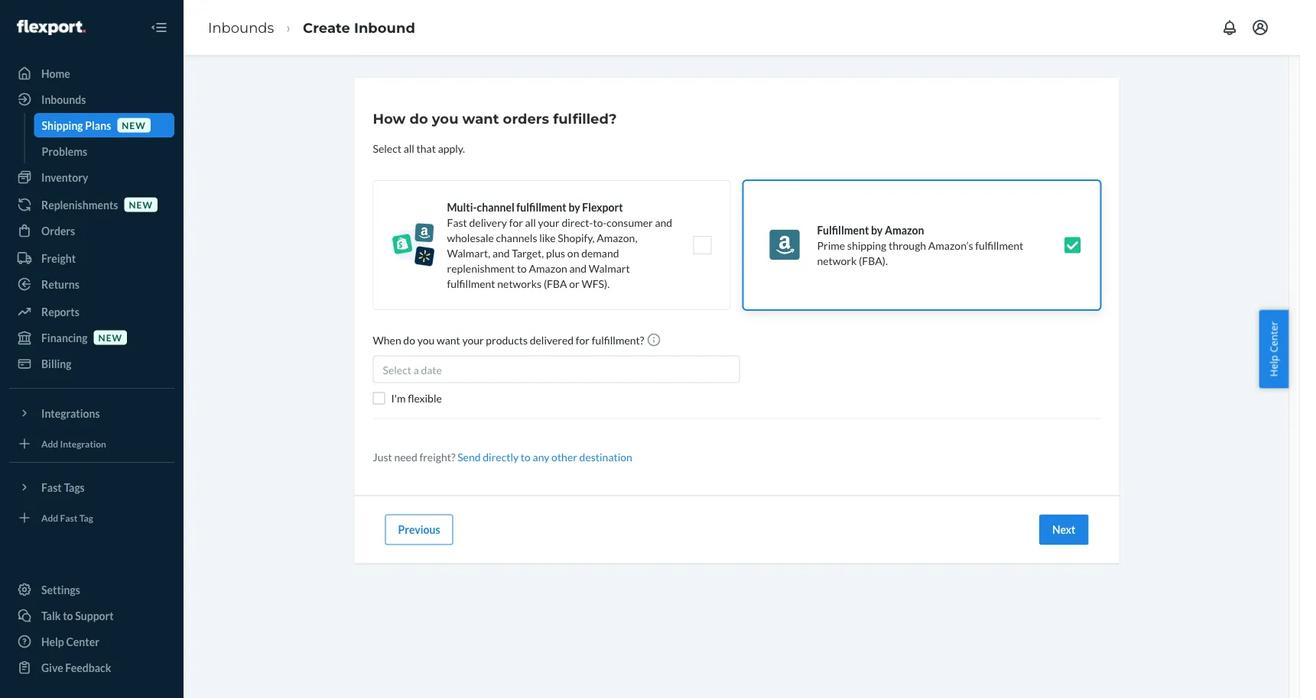 Task type: locate. For each thing, give the bounding box(es) containing it.
1 vertical spatial add
[[41, 513, 58, 524]]

you
[[432, 110, 458, 127], [417, 334, 435, 347]]

wfs).
[[581, 277, 610, 290]]

0 vertical spatial add
[[41, 439, 58, 450]]

your up like
[[538, 216, 560, 229]]

1 horizontal spatial inbounds link
[[208, 19, 274, 36]]

shopify,
[[558, 231, 595, 244]]

through
[[889, 239, 926, 252]]

and
[[655, 216, 672, 229], [492, 247, 510, 260], [569, 262, 587, 275]]

do right how
[[410, 110, 428, 127]]

1 horizontal spatial want
[[462, 110, 499, 127]]

add integration link
[[9, 432, 174, 457]]

by up direct-
[[568, 201, 580, 214]]

returns link
[[9, 272, 174, 297]]

1 horizontal spatial help center
[[1267, 322, 1280, 377]]

2 add from the top
[[41, 513, 58, 524]]

0 vertical spatial by
[[568, 201, 580, 214]]

0 horizontal spatial want
[[437, 334, 460, 347]]

amazon
[[885, 224, 924, 237], [529, 262, 567, 275]]

0 vertical spatial to
[[517, 262, 527, 275]]

send directly to any other destination button
[[457, 450, 632, 465]]

1 vertical spatial fulfillment
[[975, 239, 1023, 252]]

1 horizontal spatial for
[[576, 334, 590, 347]]

fast left tag
[[60, 513, 78, 524]]

new for financing
[[98, 332, 122, 343]]

all
[[403, 142, 414, 155], [525, 216, 536, 229]]

do for when
[[403, 334, 415, 347]]

1 vertical spatial new
[[129, 199, 153, 210]]

fulfillment
[[817, 224, 869, 237]]

add integration
[[41, 439, 106, 450]]

by
[[568, 201, 580, 214], [871, 224, 883, 237]]

just
[[373, 451, 392, 464]]

flexport
[[582, 201, 623, 214]]

you up 'apply.'
[[432, 110, 458, 127]]

0 horizontal spatial for
[[509, 216, 523, 229]]

2 vertical spatial new
[[98, 332, 122, 343]]

fast
[[447, 216, 467, 229], [41, 481, 62, 494], [60, 513, 78, 524]]

1 vertical spatial inbounds link
[[9, 87, 174, 112]]

by up shipping
[[871, 224, 883, 237]]

delivered
[[530, 334, 574, 347]]

and up or
[[569, 262, 587, 275]]

0 horizontal spatial inbounds link
[[9, 87, 174, 112]]

0 vertical spatial all
[[403, 142, 414, 155]]

want up date
[[437, 334, 460, 347]]

1 horizontal spatial fulfillment
[[516, 201, 566, 214]]

talk to support
[[41, 610, 114, 623]]

1 horizontal spatial amazon
[[885, 224, 924, 237]]

1 vertical spatial center
[[66, 636, 99, 649]]

inbounds link
[[208, 19, 274, 36], [9, 87, 174, 112]]

fast tags
[[41, 481, 85, 494]]

fulfillment right amazon's
[[975, 239, 1023, 252]]

need
[[394, 451, 417, 464]]

center
[[1267, 322, 1280, 353], [66, 636, 99, 649]]

0 horizontal spatial amazon
[[529, 262, 567, 275]]

0 horizontal spatial fulfillment
[[447, 277, 495, 290]]

0 vertical spatial do
[[410, 110, 428, 127]]

do
[[410, 110, 428, 127], [403, 334, 415, 347]]

orders
[[503, 110, 549, 127]]

0 vertical spatial and
[[655, 216, 672, 229]]

1 vertical spatial to
[[521, 451, 531, 464]]

for right delivered at the left of page
[[576, 334, 590, 347]]

your left products
[[462, 334, 484, 347]]

reports link
[[9, 300, 174, 324]]

0 vertical spatial fast
[[447, 216, 467, 229]]

1 horizontal spatial center
[[1267, 322, 1280, 353]]

by inside fulfillment by amazon prime shipping through amazon's fulfillment network (fba).
[[871, 224, 883, 237]]

previous button
[[385, 515, 453, 546]]

0 vertical spatial inbounds link
[[208, 19, 274, 36]]

add down fast tags
[[41, 513, 58, 524]]

0 vertical spatial inbounds
[[208, 19, 274, 36]]

1 vertical spatial fast
[[41, 481, 62, 494]]

target,
[[512, 247, 544, 260]]

fulfillment down replenishment
[[447, 277, 495, 290]]

fulfillment
[[516, 201, 566, 214], [975, 239, 1023, 252], [447, 277, 495, 290]]

1 vertical spatial by
[[871, 224, 883, 237]]

you for how
[[432, 110, 458, 127]]

1 horizontal spatial inbounds
[[208, 19, 274, 36]]

1 horizontal spatial all
[[525, 216, 536, 229]]

that
[[416, 142, 436, 155]]

amazon inside multi-channel fulfillment by flexport fast delivery for all your direct-to-consumer and wholesale channels like shopify, amazon, walmart, and target, plus on demand replenishment to amazon and walmart fulfillment networks (fba or wfs).
[[529, 262, 567, 275]]

billing
[[41, 358, 72, 371]]

close navigation image
[[150, 18, 168, 37]]

select down how
[[373, 142, 401, 155]]

amazon inside fulfillment by amazon prime shipping through amazon's fulfillment network (fba).
[[885, 224, 924, 237]]

select
[[373, 142, 401, 155], [383, 364, 411, 377]]

plans
[[85, 119, 111, 132]]

1 vertical spatial amazon
[[529, 262, 567, 275]]

and down channels at the left
[[492, 247, 510, 260]]

replenishment
[[447, 262, 515, 275]]

new for shipping plans
[[122, 120, 146, 131]]

plus
[[546, 247, 565, 260]]

and right consumer
[[655, 216, 672, 229]]

you for when
[[417, 334, 435, 347]]

problems
[[42, 145, 87, 158]]

1 horizontal spatial and
[[569, 262, 587, 275]]

do right when
[[403, 334, 415, 347]]

add left "integration"
[[41, 439, 58, 450]]

1 horizontal spatial help
[[1267, 356, 1280, 377]]

help
[[1267, 356, 1280, 377], [41, 636, 64, 649]]

2 vertical spatial fulfillment
[[447, 277, 495, 290]]

open notifications image
[[1220, 18, 1239, 37]]

flexport logo image
[[17, 20, 86, 35]]

to right 'talk'
[[63, 610, 73, 623]]

0 horizontal spatial all
[[403, 142, 414, 155]]

0 vertical spatial amazon
[[885, 224, 924, 237]]

fast down "multi-"
[[447, 216, 467, 229]]

all left that
[[403, 142, 414, 155]]

inbounds
[[208, 19, 274, 36], [41, 93, 86, 106]]

fulfillment by amazon prime shipping through amazon's fulfillment network (fba).
[[817, 224, 1023, 267]]

1 vertical spatial and
[[492, 247, 510, 260]]

1 add from the top
[[41, 439, 58, 450]]

channels
[[496, 231, 537, 244]]

tag
[[79, 513, 93, 524]]

for inside multi-channel fulfillment by flexport fast delivery for all your direct-to-consumer and wholesale channels like shopify, amazon, walmart, and target, plus on demand replenishment to amazon and walmart fulfillment networks (fba or wfs).
[[509, 216, 523, 229]]

amazon up (fba
[[529, 262, 567, 275]]

0 vertical spatial want
[[462, 110, 499, 127]]

0 vertical spatial select
[[373, 142, 401, 155]]

to left "any"
[[521, 451, 531, 464]]

for up channels at the left
[[509, 216, 523, 229]]

1 horizontal spatial your
[[538, 216, 560, 229]]

for
[[509, 216, 523, 229], [576, 334, 590, 347]]

to up networks
[[517, 262, 527, 275]]

0 horizontal spatial help center
[[41, 636, 99, 649]]

want up 'apply.'
[[462, 110, 499, 127]]

when do you want your products delivered for fulfillment?
[[373, 334, 646, 347]]

1 vertical spatial help
[[41, 636, 64, 649]]

fast inside dropdown button
[[41, 481, 62, 494]]

orders
[[41, 224, 75, 237]]

1 vertical spatial for
[[576, 334, 590, 347]]

1 vertical spatial do
[[403, 334, 415, 347]]

0 vertical spatial you
[[432, 110, 458, 127]]

0 horizontal spatial by
[[568, 201, 580, 214]]

0 horizontal spatial and
[[492, 247, 510, 260]]

other
[[551, 451, 577, 464]]

network
[[817, 254, 857, 267]]

new right plans
[[122, 120, 146, 131]]

new up orders link at the left top of page
[[129, 199, 153, 210]]

create inbound
[[303, 19, 415, 36]]

financing
[[41, 332, 88, 345]]

1 vertical spatial inbounds
[[41, 93, 86, 106]]

for for delivery
[[509, 216, 523, 229]]

integrations button
[[9, 401, 174, 426]]

0 vertical spatial for
[[509, 216, 523, 229]]

1 vertical spatial you
[[417, 334, 435, 347]]

your
[[538, 216, 560, 229], [462, 334, 484, 347]]

1 horizontal spatial by
[[871, 224, 883, 237]]

0 vertical spatial your
[[538, 216, 560, 229]]

None checkbox
[[373, 393, 385, 405]]

walmart,
[[447, 247, 490, 260]]

add
[[41, 439, 58, 450], [41, 513, 58, 524]]

1 vertical spatial your
[[462, 334, 484, 347]]

all up channels at the left
[[525, 216, 536, 229]]

1 vertical spatial help center
[[41, 636, 99, 649]]

select left a
[[383, 364, 411, 377]]

2 vertical spatial and
[[569, 262, 587, 275]]

give feedback button
[[9, 656, 174, 681]]

fast left 'tags'
[[41, 481, 62, 494]]

want for your
[[437, 334, 460, 347]]

1 vertical spatial want
[[437, 334, 460, 347]]

0 vertical spatial new
[[122, 120, 146, 131]]

flexible
[[408, 392, 442, 405]]

1 vertical spatial all
[[525, 216, 536, 229]]

1 vertical spatial select
[[383, 364, 411, 377]]

previous
[[398, 524, 440, 537]]

you up date
[[417, 334, 435, 347]]

to inside multi-channel fulfillment by flexport fast delivery for all your direct-to-consumer and wholesale channels like shopify, amazon, walmart, and target, plus on demand replenishment to amazon and walmart fulfillment networks (fba or wfs).
[[517, 262, 527, 275]]

channel
[[477, 201, 514, 214]]

amazon up through
[[885, 224, 924, 237]]

2 horizontal spatial fulfillment
[[975, 239, 1023, 252]]

i'm
[[391, 392, 406, 405]]

0 vertical spatial center
[[1267, 322, 1280, 353]]

0 vertical spatial help
[[1267, 356, 1280, 377]]

2 vertical spatial to
[[63, 610, 73, 623]]

shipping plans
[[42, 119, 111, 132]]

new for replenishments
[[129, 199, 153, 210]]

fulfillment up like
[[516, 201, 566, 214]]

new down reports link
[[98, 332, 122, 343]]

0 horizontal spatial help
[[41, 636, 64, 649]]

0 vertical spatial help center
[[1267, 322, 1280, 377]]



Task type: vqa. For each thing, say whether or not it's contained in the screenshot.
Enter Payment
no



Task type: describe. For each thing, give the bounding box(es) containing it.
walmart
[[589, 262, 630, 275]]

all inside multi-channel fulfillment by flexport fast delivery for all your direct-to-consumer and wholesale channels like shopify, amazon, walmart, and target, plus on demand replenishment to amazon and walmart fulfillment networks (fba or wfs).
[[525, 216, 536, 229]]

shipping
[[847, 239, 886, 252]]

apply.
[[438, 142, 465, 155]]

on
[[567, 247, 579, 260]]

orders link
[[9, 219, 174, 243]]

(fba).
[[859, 254, 888, 267]]

select for when
[[383, 364, 411, 377]]

tags
[[64, 481, 85, 494]]

directly
[[483, 451, 519, 464]]

add fast tag link
[[9, 506, 174, 531]]

talk to support button
[[9, 604, 174, 629]]

fast tags button
[[9, 476, 174, 500]]

0 horizontal spatial inbounds
[[41, 93, 86, 106]]

fulfilled?
[[553, 110, 617, 127]]

select all that apply.
[[373, 142, 465, 155]]

fast inside multi-channel fulfillment by flexport fast delivery for all your direct-to-consumer and wholesale channels like shopify, amazon, walmart, and target, plus on demand replenishment to amazon and walmart fulfillment networks (fba or wfs).
[[447, 216, 467, 229]]

fulfillment?
[[592, 334, 644, 347]]

returns
[[41, 278, 79, 291]]

center inside button
[[1267, 322, 1280, 353]]

consumer
[[607, 216, 653, 229]]

multi-
[[447, 201, 477, 214]]

how do you want orders fulfilled?
[[373, 110, 617, 127]]

freight?
[[419, 451, 455, 464]]

help center button
[[1259, 310, 1289, 389]]

breadcrumbs navigation
[[196, 5, 427, 50]]

to inside button
[[63, 610, 73, 623]]

add for add integration
[[41, 439, 58, 450]]

talk
[[41, 610, 61, 623]]

networks
[[497, 277, 542, 290]]

help center inside button
[[1267, 322, 1280, 377]]

home link
[[9, 61, 174, 86]]

just need freight? send directly to any other destination
[[373, 451, 632, 464]]

add for add fast tag
[[41, 513, 58, 524]]

or
[[569, 277, 579, 290]]

2 vertical spatial fast
[[60, 513, 78, 524]]

to-
[[593, 216, 607, 229]]

next
[[1052, 524, 1076, 537]]

select for how
[[373, 142, 401, 155]]

for for delivered
[[576, 334, 590, 347]]

products
[[486, 334, 528, 347]]

inventory link
[[9, 165, 174, 190]]

freight link
[[9, 246, 174, 271]]

settings
[[41, 584, 80, 597]]

freight
[[41, 252, 76, 265]]

i'm flexible
[[391, 392, 442, 405]]

a
[[413, 364, 419, 377]]

select a date
[[383, 364, 442, 377]]

delivery
[[469, 216, 507, 229]]

next button
[[1039, 515, 1089, 546]]

give
[[41, 662, 63, 675]]

date
[[421, 364, 442, 377]]

when
[[373, 334, 401, 347]]

create
[[303, 19, 350, 36]]

0 vertical spatial fulfillment
[[516, 201, 566, 214]]

0 horizontal spatial center
[[66, 636, 99, 649]]

replenishments
[[41, 198, 118, 211]]

amazon,
[[597, 231, 637, 244]]

check square image
[[1063, 236, 1082, 255]]

billing link
[[9, 352, 174, 376]]

support
[[75, 610, 114, 623]]

help center link
[[9, 630, 174, 655]]

do for how
[[410, 110, 428, 127]]

2 horizontal spatial and
[[655, 216, 672, 229]]

want for orders
[[462, 110, 499, 127]]

help inside button
[[1267, 356, 1280, 377]]

amazon's
[[928, 239, 973, 252]]

add fast tag
[[41, 513, 93, 524]]

problems link
[[34, 139, 174, 164]]

create inbound link
[[303, 19, 415, 36]]

any
[[533, 451, 549, 464]]

destination
[[579, 451, 632, 464]]

inbound
[[354, 19, 415, 36]]

inbounds inside breadcrumbs 'navigation'
[[208, 19, 274, 36]]

shipping
[[42, 119, 83, 132]]

inventory
[[41, 171, 88, 184]]

direct-
[[562, 216, 593, 229]]

feedback
[[65, 662, 111, 675]]

your inside multi-channel fulfillment by flexport fast delivery for all your direct-to-consumer and wholesale channels like shopify, amazon, walmart, and target, plus on demand replenishment to amazon and walmart fulfillment networks (fba or wfs).
[[538, 216, 560, 229]]

0 horizontal spatial your
[[462, 334, 484, 347]]

wholesale
[[447, 231, 494, 244]]

(fba
[[544, 277, 567, 290]]

like
[[539, 231, 556, 244]]

reports
[[41, 306, 79, 319]]

demand
[[581, 247, 619, 260]]

integrations
[[41, 407, 100, 420]]

open account menu image
[[1251, 18, 1269, 37]]

multi-channel fulfillment by flexport fast delivery for all your direct-to-consumer and wholesale channels like shopify, amazon, walmart, and target, plus on demand replenishment to amazon and walmart fulfillment networks (fba or wfs).
[[447, 201, 672, 290]]

fulfillment inside fulfillment by amazon prime shipping through amazon's fulfillment network (fba).
[[975, 239, 1023, 252]]

send
[[457, 451, 481, 464]]

by inside multi-channel fulfillment by flexport fast delivery for all your direct-to-consumer and wholesale channels like shopify, amazon, walmart, and target, plus on demand replenishment to amazon and walmart fulfillment networks (fba or wfs).
[[568, 201, 580, 214]]



